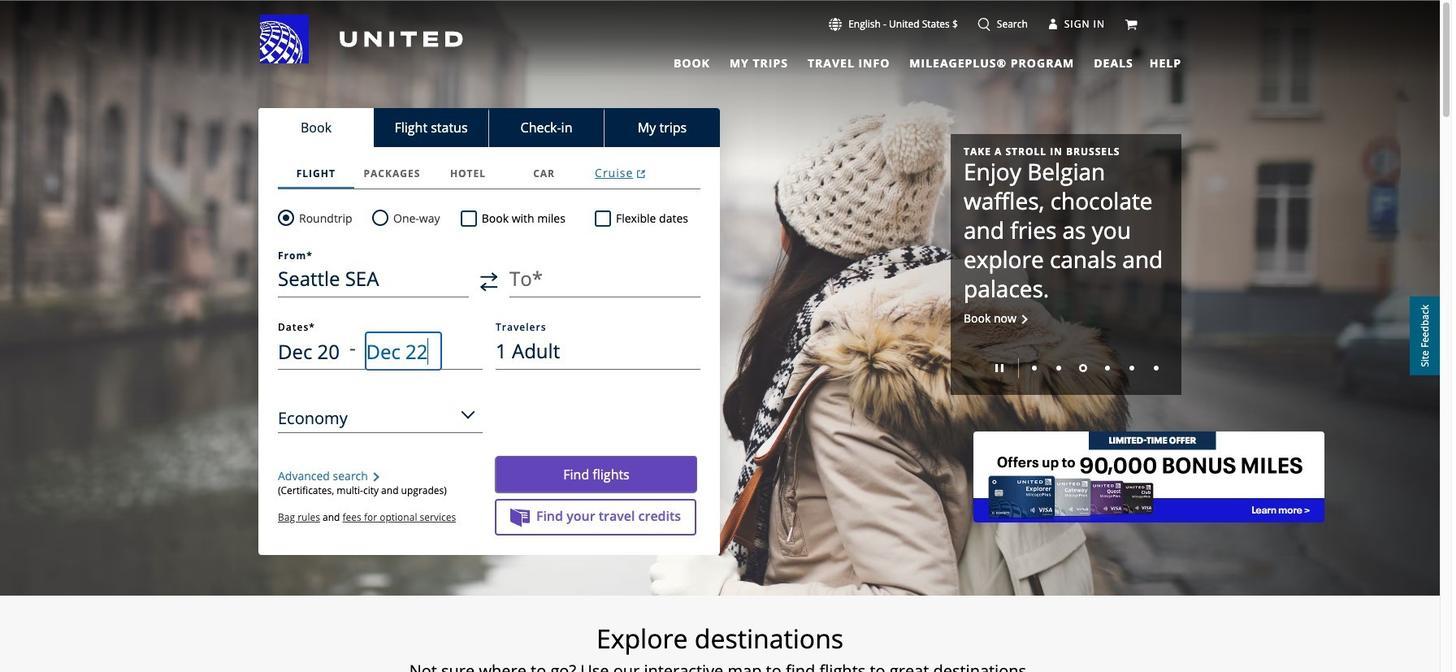 Task type: locate. For each thing, give the bounding box(es) containing it.
None button
[[278, 396, 483, 433]]

Depart text field
[[278, 332, 350, 370]]

tab list
[[664, 49, 1137, 73], [259, 108, 720, 147], [278, 159, 701, 189]]

2 vertical spatial tab list
[[278, 159, 701, 189]]

not sure where to go? use our interactive map to find flights to great destinations. element
[[165, 662, 1275, 672]]

reverse origin and destination image
[[480, 272, 498, 291]]

pause image
[[996, 364, 1004, 373]]

main content
[[0, 1, 1440, 672]]

slide 4 of 6 image
[[1106, 366, 1110, 371]]

Return text field
[[366, 332, 442, 370]]

currently in english united states	$ enter to change image
[[829, 18, 842, 31]]

From* text field
[[278, 260, 469, 298]]

slide 5 of 6 image
[[1130, 366, 1135, 371]]

slide 3 of 6 image
[[1080, 364, 1088, 373]]

navigation
[[0, 14, 1440, 73]]

economy element
[[278, 409, 458, 428]]



Task type: describe. For each thing, give the bounding box(es) containing it.
To* text field
[[510, 260, 701, 298]]

explore destinations element
[[165, 623, 1275, 655]]

1 vertical spatial tab list
[[259, 108, 720, 147]]

slide 6 of 6 image
[[1154, 366, 1159, 371]]

0 vertical spatial tab list
[[664, 49, 1137, 73]]

view cart, click to view list of recently searched saved trips. image
[[1125, 18, 1138, 31]]

slide 1 of 6 image
[[1032, 366, 1037, 371]]

slide 2 of 6 image
[[1057, 366, 1062, 371]]

carousel buttons element
[[964, 353, 1169, 382]]

united logo link to homepage image
[[260, 15, 463, 63]]

enter your departing city, airport name, or airport code. element
[[278, 251, 313, 261]]



Task type: vqa. For each thing, say whether or not it's contained in the screenshot.
Currently in English United States	$ enter to change "ICON"
yes



